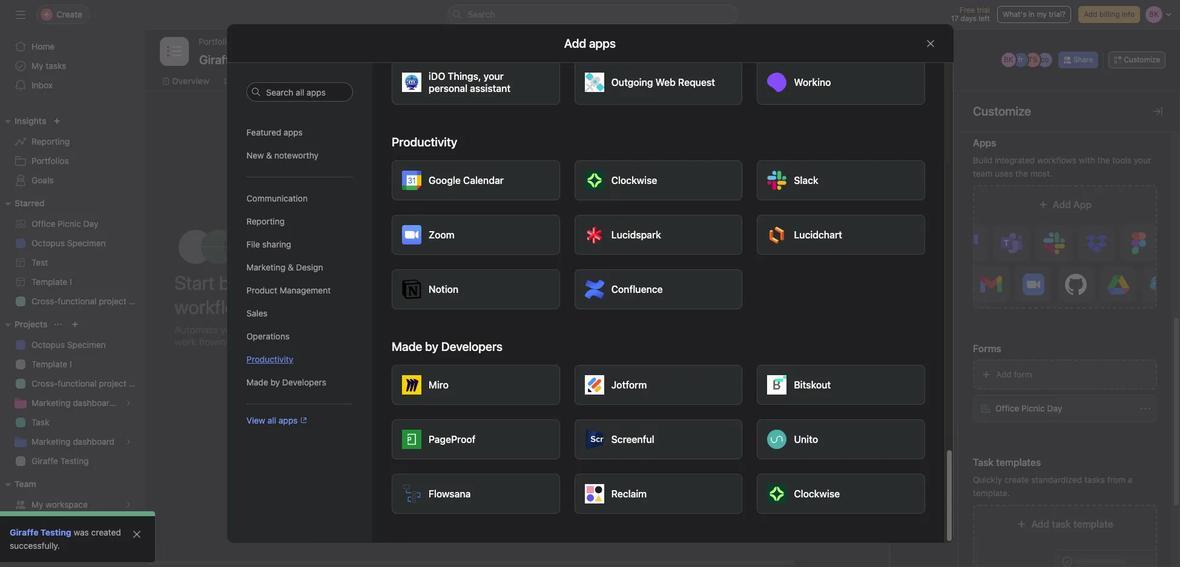 Task type: describe. For each thing, give the bounding box(es) containing it.
goals link
[[7, 171, 138, 190]]

made for made by developers
[[246, 377, 268, 388]]

picnic for office picnic day link
[[58, 219, 81, 229]]

ido
[[429, 71, 445, 82]]

template i inside projects element
[[31, 359, 72, 369]]

board
[[272, 76, 296, 86]]

app
[[1074, 199, 1092, 210]]

insights element
[[0, 110, 145, 193]]

info
[[1122, 10, 1135, 19]]

task link
[[7, 413, 138, 432]]

was
[[74, 528, 89, 538]]

confluence button
[[574, 270, 742, 310]]

i inside starred element
[[70, 277, 72, 287]]

add app button
[[969, 185, 1162, 309]]

screenful image
[[585, 430, 604, 449]]

productivity button
[[246, 348, 353, 371]]

bitskout
[[794, 380, 831, 391]]

1 vertical spatial giraffe testing
[[10, 528, 71, 538]]

communication
[[246, 193, 307, 204]]

this project?
[[501, 258, 568, 272]]

template inside projects element
[[31, 359, 67, 369]]

untitled section
[[687, 263, 759, 273]]

add to starred image
[[305, 55, 314, 64]]

file
[[246, 239, 260, 250]]

giraffe inside projects element
[[31, 456, 58, 466]]

plan for cross-functional project plan link in the starred element
[[129, 296, 145, 306]]

my for my workspace
[[31, 500, 43, 510]]

1 vertical spatial giraffe testing link
[[10, 528, 71, 538]]

global element
[[0, 30, 145, 102]]

marketing dashboards
[[31, 398, 119, 408]]

1 horizontal spatial office picnic day button
[[973, 395, 1158, 423]]

notion image
[[402, 280, 421, 299]]

search list box
[[447, 5, 738, 24]]

0 vertical spatial portfolios link
[[199, 35, 236, 48]]

list link
[[224, 75, 248, 88]]

view all apps
[[246, 416, 297, 426]]

marketing for marketing dashboards
[[31, 398, 71, 408]]

2 vertical spatial office picnic day
[[996, 403, 1063, 414]]

tasks inside how are tasks being added to this project?
[[501, 241, 530, 255]]

developers
[[282, 377, 326, 388]]

calendar link
[[369, 75, 415, 88]]

lucidspark image
[[585, 225, 604, 245]]

fr
[[1018, 55, 1024, 64]]

team button
[[0, 477, 36, 492]]

17
[[951, 14, 959, 23]]

office for the rightmost office picnic day button
[[996, 403, 1020, 414]]

made by developers
[[392, 340, 503, 354]]

messages link
[[573, 75, 624, 88]]

tasks inside global element
[[46, 61, 66, 71]]

close image
[[132, 530, 142, 540]]

add billing info
[[1084, 10, 1135, 19]]

reporting button
[[246, 210, 353, 233]]

add apps
[[564, 36, 616, 50]]

reclaim image
[[585, 485, 604, 504]]

add for add form
[[996, 369, 1012, 380]]

automate
[[174, 324, 218, 335]]

free trial 17 days left
[[951, 5, 990, 23]]

workflow
[[174, 295, 250, 318]]

google calendar image
[[402, 171, 421, 190]]

section
[[726, 263, 759, 273]]

office picnic day link
[[7, 214, 138, 234]]

what's
[[1003, 10, 1027, 19]]

unito
[[794, 434, 818, 445]]

0 vertical spatial clockwise button
[[574, 161, 742, 200]]

giraffe testing inside projects element
[[31, 456, 89, 466]]

office for office picnic day link
[[31, 219, 55, 229]]

set
[[710, 357, 724, 367]]

all
[[267, 416, 276, 426]]

your inside build integrated workflows with the tools your team uses the most.
[[1134, 155, 1152, 165]]

pageproof button
[[392, 420, 560, 460]]

1 horizontal spatial productivity
[[392, 135, 457, 149]]

marketing dashboard link
[[7, 432, 138, 452]]

clockwise image
[[767, 485, 787, 504]]

cross-functional project plan for cross-functional project plan link in projects element
[[31, 379, 145, 389]]

my workspace
[[31, 500, 88, 510]]

project for cross-functional project plan link in the starred element
[[99, 296, 126, 306]]

0 vertical spatial giraffe testing link
[[7, 452, 138, 471]]

miro
[[429, 380, 448, 391]]

new
[[246, 150, 264, 161]]

octopus inside projects element
[[31, 340, 65, 350]]

billing
[[1100, 10, 1120, 19]]

reclaim button
[[574, 474, 742, 514]]

cross- for cross-functional project plan link in the starred element
[[31, 296, 58, 306]]

lucidchart
[[794, 230, 842, 240]]

my for my tasks
[[31, 61, 43, 71]]

workino image
[[767, 73, 787, 92]]

Search all apps text field
[[246, 82, 353, 102]]

sharing
[[262, 239, 291, 250]]

add for add billing info
[[1084, 10, 1098, 19]]

add for add task template
[[1032, 519, 1050, 530]]

outgoing web request image
[[585, 73, 604, 92]]

apps inside featured apps button
[[283, 127, 302, 137]]

share button
[[1059, 51, 1099, 68]]

goals
[[31, 175, 54, 185]]

two minutes
[[273, 295, 374, 318]]

0 horizontal spatial the
[[1016, 168, 1028, 179]]

process
[[276, 324, 312, 335]]

in inside button
[[1029, 10, 1035, 19]]

ido things, your personal assistant button
[[392, 60, 560, 105]]

2 octopus specimen link from the top
[[7, 336, 138, 355]]

1 vertical spatial customize
[[973, 104, 1031, 118]]

specimen for 1st octopus specimen link from the bottom of the page
[[67, 340, 106, 350]]

ido things, your personal assistant
[[429, 71, 510, 94]]

reporting inside button
[[246, 216, 284, 227]]

by
[[270, 377, 280, 388]]

product
[[246, 285, 277, 296]]

overview
[[172, 76, 209, 86]]

clockwise for clockwise icon
[[611, 175, 657, 186]]

templates
[[907, 396, 941, 405]]

forms
[[973, 343, 1002, 354]]

how are tasks being added to this project?
[[454, 241, 615, 272]]

outgoing web request
[[611, 77, 715, 88]]

flowsana
[[429, 489, 471, 500]]

& for design
[[288, 262, 293, 273]]

2 template i link from the top
[[7, 355, 138, 374]]

flowsana button
[[392, 474, 560, 514]]

marketing for marketing dashboard
[[31, 437, 71, 447]]

bitskout image
[[767, 376, 787, 395]]

1 vertical spatial testing
[[41, 528, 71, 538]]

projects element
[[0, 314, 145, 474]]

days
[[961, 14, 977, 23]]

jotform image
[[585, 376, 604, 395]]

template inside starred element
[[31, 277, 67, 287]]

1 horizontal spatial the
[[1098, 155, 1111, 165]]

testing inside projects element
[[60, 456, 89, 466]]

search
[[468, 9, 495, 19]]

close details image
[[1153, 107, 1163, 116]]

workino
[[794, 77, 831, 88]]

1 vertical spatial office picnic day
[[463, 353, 530, 363]]

added
[[566, 241, 601, 255]]

work flowing.
[[174, 336, 234, 347]]

1 template i link from the top
[[7, 273, 138, 292]]

add collaborators
[[710, 395, 780, 405]]

with
[[1079, 155, 1096, 165]]

cross- for cross-functional project plan link in projects element
[[31, 379, 58, 389]]

customize inside dropdown button
[[1124, 55, 1161, 64]]

operations
[[246, 331, 289, 342]]

outgoing web request button
[[574, 60, 742, 105]]

create
[[1005, 475, 1029, 485]]

what's in my trial?
[[1003, 10, 1066, 19]]

keep
[[334, 324, 355, 335]]

add for add collaborators
[[710, 395, 726, 405]]

tasks inside quickly create standardized tasks from a template.
[[1085, 475, 1105, 485]]

search button
[[447, 5, 738, 24]]

confluence image
[[585, 280, 604, 299]]

free
[[960, 5, 975, 15]]

test link
[[7, 253, 138, 273]]

template i inside starred element
[[31, 277, 72, 287]]

a
[[1128, 475, 1133, 485]]

template.
[[973, 488, 1010, 498]]



Task type: vqa. For each thing, say whether or not it's contained in the screenshot.
Manage project members image
no



Task type: locate. For each thing, give the bounding box(es) containing it.
0 vertical spatial office picnic day button
[[440, 344, 628, 372]]

clockwise button
[[574, 161, 742, 200], [757, 474, 925, 514]]

1 cross-functional project plan from the top
[[31, 296, 145, 306]]

cross- up marketing dashboards link
[[31, 379, 58, 389]]

0 horizontal spatial task
[[31, 417, 49, 428]]

teams element
[[0, 474, 145, 517]]

& right new
[[266, 150, 272, 161]]

my tasks
[[31, 61, 66, 71]]

0 vertical spatial cross-
[[31, 296, 58, 306]]

0 vertical spatial made
[[392, 340, 422, 354]]

octopus specimen link down projects
[[7, 336, 138, 355]]

1 cross- from the top
[[31, 296, 58, 306]]

office picnic day down form
[[996, 403, 1063, 414]]

slack image
[[767, 171, 787, 190]]

0 horizontal spatial portfolios link
[[7, 151, 138, 171]]

functional up marketing dashboards
[[58, 379, 97, 389]]

pageproof
[[429, 434, 475, 445]]

0 vertical spatial template
[[31, 277, 67, 287]]

0 vertical spatial octopus specimen link
[[7, 234, 138, 253]]

add inside add collaborators "button"
[[710, 395, 726, 405]]

tasks
[[46, 61, 66, 71], [501, 241, 530, 255], [749, 287, 767, 296], [1085, 475, 1105, 485]]

1 vertical spatial octopus specimen link
[[7, 336, 138, 355]]

and
[[314, 324, 331, 335]]

1 vertical spatial portfolios
[[31, 156, 69, 166]]

projects button
[[0, 317, 47, 332]]

2 vertical spatial office
[[996, 403, 1020, 414]]

add task template button
[[973, 505, 1158, 568]]

1 horizontal spatial task
[[916, 385, 932, 394]]

functional
[[58, 296, 97, 306], [58, 379, 97, 389]]

2 cross-functional project plan from the top
[[31, 379, 145, 389]]

2 my from the top
[[31, 500, 43, 510]]

functional inside starred element
[[58, 296, 97, 306]]

productivity
[[392, 135, 457, 149], [246, 354, 293, 365]]

your inside ido things, your personal assistant
[[483, 71, 504, 82]]

cross-functional project plan link down test link
[[7, 292, 145, 311]]

assignee
[[726, 357, 760, 367]]

1 horizontal spatial portfolios link
[[199, 35, 236, 48]]

i down test link
[[70, 277, 72, 287]]

0 vertical spatial customize
[[1124, 55, 1161, 64]]

1 vertical spatial cross-functional project plan
[[31, 379, 145, 389]]

0 horizontal spatial clockwise button
[[574, 161, 742, 200]]

octopus inside starred element
[[31, 238, 65, 248]]

1 vertical spatial template
[[31, 359, 67, 369]]

apps right the "all"
[[278, 416, 297, 426]]

unito image
[[767, 430, 787, 449]]

2 template from the top
[[31, 359, 67, 369]]

close this dialog image
[[926, 38, 936, 48]]

cross-functional project plan down test link
[[31, 296, 145, 306]]

cross-functional project plan inside starred element
[[31, 296, 145, 306]]

office
[[31, 219, 55, 229], [463, 353, 487, 363], [996, 403, 1020, 414]]

1 horizontal spatial portfolios
[[199, 36, 236, 47]]

octopus specimen inside starred element
[[31, 238, 106, 248]]

view
[[246, 416, 265, 426]]

1 vertical spatial day
[[515, 353, 530, 363]]

made inside made by developers 'button'
[[246, 377, 268, 388]]

template
[[31, 277, 67, 287], [31, 359, 67, 369]]

day down "add form" button
[[1048, 403, 1063, 414]]

specimen inside projects element
[[67, 340, 106, 350]]

2 vertical spatial marketing
[[31, 437, 71, 447]]

i inside projects element
[[70, 359, 72, 369]]

octopus specimen link
[[7, 234, 138, 253], [7, 336, 138, 355]]

giraffe testing up "successfully."
[[10, 528, 71, 538]]

1 my from the top
[[31, 61, 43, 71]]

day for office picnic day link
[[83, 219, 98, 229]]

team
[[15, 479, 36, 489]]

marketing for marketing & design
[[246, 262, 285, 273]]

office picnic day up test link
[[31, 219, 98, 229]]

portfolios link up list link
[[199, 35, 236, 48]]

add for add app
[[1053, 199, 1071, 210]]

in up team's
[[254, 295, 269, 318]]

0 vertical spatial in
[[1029, 10, 1035, 19]]

testing down marketing dashboard link
[[60, 456, 89, 466]]

project for cross-functional project plan link in projects element
[[99, 379, 126, 389]]

1 octopus specimen from the top
[[31, 238, 106, 248]]

& for noteworthy
[[266, 150, 272, 161]]

1 vertical spatial reporting
[[246, 216, 284, 227]]

cross-functional project plan for cross-functional project plan link in the starred element
[[31, 296, 145, 306]]

giraffe testing link up "successfully."
[[10, 528, 71, 538]]

portfolios inside portfolios 'link'
[[31, 156, 69, 166]]

add left collaborators
[[710, 395, 726, 405]]

specimen inside starred element
[[67, 238, 106, 248]]

specimen for first octopus specimen link
[[67, 238, 106, 248]]

marketing down 'file sharing'
[[246, 262, 285, 273]]

2 template i from the top
[[31, 359, 72, 369]]

task inside 'task templates'
[[916, 385, 932, 394]]

untitled section button
[[687, 257, 875, 279]]

marketing
[[246, 262, 285, 273], [31, 398, 71, 408], [31, 437, 71, 447]]

day inside office picnic day link
[[83, 219, 98, 229]]

0 horizontal spatial picnic
[[58, 219, 81, 229]]

0 vertical spatial the
[[1098, 155, 1111, 165]]

1 vertical spatial picnic
[[489, 353, 512, 363]]

being
[[533, 241, 564, 255]]

1 plan from the top
[[129, 296, 145, 306]]

giraffe up team
[[31, 456, 58, 466]]

share
[[1074, 55, 1093, 64]]

add inside "add form" button
[[996, 369, 1012, 380]]

2 horizontal spatial office
[[996, 403, 1020, 414]]

picnic for top office picnic day button
[[489, 353, 512, 363]]

add form button
[[973, 360, 1158, 390]]

2 horizontal spatial office picnic day
[[996, 403, 1063, 414]]

1 vertical spatial my
[[31, 500, 43, 510]]

clockwise right clockwise icon
[[611, 175, 657, 186]]

reporting down insights
[[31, 136, 70, 147]]

productivity up google calendar image
[[392, 135, 457, 149]]

projects
[[15, 319, 47, 330]]

add left "billing"
[[1084, 10, 1098, 19]]

marketing dashboards link
[[7, 394, 138, 413]]

office up "miro" "button"
[[463, 353, 487, 363]]

day for the rightmost office picnic day button
[[1048, 403, 1063, 414]]

1 horizontal spatial clockwise
[[794, 489, 840, 500]]

1 vertical spatial template i link
[[7, 355, 138, 374]]

management
[[279, 285, 331, 296]]

2 octopus from the top
[[31, 340, 65, 350]]

was created successfully.
[[10, 528, 121, 551]]

octopus specimen
[[31, 238, 106, 248], [31, 340, 106, 350]]

incomplete
[[709, 287, 747, 296]]

screenful
[[611, 434, 654, 445]]

0 vertical spatial template i
[[31, 277, 72, 287]]

1 octopus from the top
[[31, 238, 65, 248]]

left
[[979, 14, 990, 23]]

1 vertical spatial the
[[1016, 168, 1028, 179]]

giraffe up "successfully."
[[10, 528, 38, 538]]

starred element
[[0, 193, 145, 314]]

1 project from the top
[[99, 296, 126, 306]]

day up test link
[[83, 219, 98, 229]]

reporting link
[[7, 132, 138, 151]]

made up miro icon
[[392, 340, 422, 354]]

slack button
[[757, 161, 925, 200]]

octopus specimen down projects
[[31, 340, 106, 350]]

2 project from the top
[[99, 379, 126, 389]]

office down add form
[[996, 403, 1020, 414]]

1 vertical spatial marketing
[[31, 398, 71, 408]]

1 vertical spatial productivity
[[246, 354, 293, 365]]

apps inside view all apps link
[[278, 416, 297, 426]]

0 horizontal spatial office picnic day button
[[440, 344, 628, 372]]

add left task
[[1032, 519, 1050, 530]]

timeline
[[320, 76, 354, 86]]

1 vertical spatial clockwise
[[794, 489, 840, 500]]

plan for cross-functional project plan link in projects element
[[129, 379, 145, 389]]

octopus down projects
[[31, 340, 65, 350]]

picnic up "miro" "button"
[[489, 353, 512, 363]]

0 vertical spatial productivity
[[392, 135, 457, 149]]

reclaim
[[611, 489, 647, 500]]

marketing down task link
[[31, 437, 71, 447]]

set assignee
[[710, 357, 760, 367]]

functional for cross-functional project plan link in the starred element
[[58, 296, 97, 306]]

office picnic day inside office picnic day link
[[31, 219, 98, 229]]

clockwise button up lucidspark button
[[574, 161, 742, 200]]

functional down test link
[[58, 296, 97, 306]]

office inside starred element
[[31, 219, 55, 229]]

picnic down form
[[1022, 403, 1045, 414]]

are
[[481, 241, 498, 255]]

customize up apps
[[973, 104, 1031, 118]]

1 horizontal spatial picnic
[[489, 353, 512, 363]]

2 i from the top
[[70, 359, 72, 369]]

& inside button
[[288, 262, 293, 273]]

zoom image
[[402, 225, 421, 245]]

0 vertical spatial cross-functional project plan
[[31, 296, 145, 306]]

2 vertical spatial picnic
[[1022, 403, 1045, 414]]

0 vertical spatial specimen
[[67, 238, 106, 248]]

0 vertical spatial my
[[31, 61, 43, 71]]

design
[[296, 262, 323, 273]]

the right with
[[1098, 155, 1111, 165]]

1 template i from the top
[[31, 277, 72, 287]]

0 vertical spatial giraffe testing
[[31, 456, 89, 466]]

template down projects
[[31, 359, 67, 369]]

workflow link
[[429, 75, 476, 88]]

made for made by developers
[[392, 340, 422, 354]]

view all apps link
[[246, 414, 307, 428]]

build
[[973, 155, 993, 165]]

productivity down the operations
[[246, 354, 293, 365]]

1 vertical spatial octopus specimen
[[31, 340, 106, 350]]

2 plan from the top
[[129, 379, 145, 389]]

1 octopus specimen link from the top
[[7, 234, 138, 253]]

flowsana image
[[402, 485, 421, 504]]

portfolios up goals
[[31, 156, 69, 166]]

product management button
[[246, 279, 353, 302]]

task templates
[[907, 385, 941, 405]]

clockwise button down unito button
[[757, 474, 925, 514]]

2 horizontal spatial day
[[1048, 403, 1063, 414]]

0 vertical spatial task
[[916, 385, 932, 394]]

office picnic day up "miro" "button"
[[463, 353, 530, 363]]

octopus specimen link up test
[[7, 234, 138, 253]]

in inside start building your workflow in two minutes automate your team's process and keep work flowing.
[[254, 295, 269, 318]]

workflow
[[439, 76, 476, 86]]

marketing inside button
[[246, 262, 285, 273]]

tasks down home
[[46, 61, 66, 71]]

clockwise for clockwise image
[[794, 489, 840, 500]]

1 vertical spatial giraffe
[[10, 528, 38, 538]]

0 horizontal spatial customize
[[973, 104, 1031, 118]]

functional inside projects element
[[58, 379, 97, 389]]

1 horizontal spatial office
[[463, 353, 487, 363]]

made left "by"
[[246, 377, 268, 388]]

marketing & design button
[[246, 256, 353, 279]]

1 horizontal spatial &
[[288, 262, 293, 273]]

reporting
[[31, 136, 70, 147], [246, 216, 284, 227]]

template i up marketing dashboards link
[[31, 359, 72, 369]]

tasks left from
[[1085, 475, 1105, 485]]

cross-functional project plan link up marketing dashboards
[[7, 374, 145, 394]]

standardized
[[1032, 475, 1083, 485]]

& inside button
[[266, 150, 272, 161]]

reporting up 'file sharing'
[[246, 216, 284, 227]]

communication button
[[246, 187, 353, 210]]

3 incomplete tasks
[[702, 287, 767, 296]]

quickly
[[973, 475, 1002, 485]]

next button
[[594, 437, 628, 459]]

0 horizontal spatial clockwise
[[611, 175, 657, 186]]

lucidchart image
[[767, 225, 787, 245]]

project down test link
[[99, 296, 126, 306]]

to
[[604, 241, 615, 255]]

picnic up test link
[[58, 219, 81, 229]]

1 horizontal spatial clockwise button
[[757, 474, 925, 514]]

& left design
[[288, 262, 293, 273]]

add inside add app button
[[1053, 199, 1071, 210]]

insights button
[[0, 114, 46, 128]]

giraffe testing link down marketing dashboard
[[7, 452, 138, 471]]

2 specimen from the top
[[67, 340, 106, 350]]

cross- inside projects element
[[31, 379, 58, 389]]

created
[[91, 528, 121, 538]]

board link
[[263, 75, 296, 88]]

1 vertical spatial clockwise button
[[757, 474, 925, 514]]

1 functional from the top
[[58, 296, 97, 306]]

google calendar button
[[392, 161, 560, 200]]

clockwise image
[[585, 171, 604, 190]]

0 vertical spatial testing
[[60, 456, 89, 466]]

task down marketing dashboards link
[[31, 417, 49, 428]]

project up dashboards
[[99, 379, 126, 389]]

picnic for the rightmost office picnic day button
[[1022, 403, 1045, 414]]

add billing info button
[[1079, 6, 1141, 23]]

1 horizontal spatial reporting
[[246, 216, 284, 227]]

portfolios up list link
[[199, 36, 236, 47]]

operations button
[[246, 325, 353, 348]]

testing up invite
[[41, 528, 71, 538]]

office down 'starred'
[[31, 219, 55, 229]]

portfolios
[[199, 36, 236, 47], [31, 156, 69, 166]]

0 vertical spatial office
[[31, 219, 55, 229]]

my up inbox
[[31, 61, 43, 71]]

1 vertical spatial template i
[[31, 359, 72, 369]]

0 vertical spatial marketing
[[246, 262, 285, 273]]

0 vertical spatial functional
[[58, 296, 97, 306]]

cross-functional project plan link inside projects element
[[7, 374, 145, 394]]

team's
[[243, 324, 274, 335]]

tasks up this project?
[[501, 241, 530, 255]]

my inside global element
[[31, 61, 43, 71]]

1 vertical spatial specimen
[[67, 340, 106, 350]]

hide sidebar image
[[16, 10, 25, 19]]

portfolios link up goals
[[7, 151, 138, 171]]

1 vertical spatial in
[[254, 295, 269, 318]]

octopus specimen inside projects element
[[31, 340, 106, 350]]

1 vertical spatial cross-
[[31, 379, 58, 389]]

cross-functional project plan inside projects element
[[31, 379, 145, 389]]

confluence
[[611, 284, 663, 295]]

customize down "info"
[[1124, 55, 1161, 64]]

2 octopus specimen from the top
[[31, 340, 106, 350]]

1 vertical spatial task
[[31, 417, 49, 428]]

add
[[1084, 10, 1098, 19], [1053, 199, 1071, 210], [996, 369, 1012, 380], [710, 395, 726, 405], [1032, 519, 1050, 530]]

in left my
[[1029, 10, 1035, 19]]

collaborators
[[728, 395, 780, 405]]

1 horizontal spatial customize
[[1124, 55, 1161, 64]]

task for task
[[31, 417, 49, 428]]

template i down test
[[31, 277, 72, 287]]

the down integrated
[[1016, 168, 1028, 179]]

lucidchart button
[[757, 215, 925, 255]]

0 vertical spatial cross-functional project plan link
[[7, 292, 145, 311]]

pageproof image
[[402, 430, 421, 449]]

giraffe testing
[[31, 456, 89, 466], [10, 528, 71, 538]]

marketing up task link
[[31, 398, 71, 408]]

ido things, your personal assistant image
[[402, 73, 421, 92]]

plan
[[129, 296, 145, 306], [129, 379, 145, 389]]

add left app
[[1053, 199, 1071, 210]]

template i link down test
[[7, 273, 138, 292]]

2 cross-functional project plan link from the top
[[7, 374, 145, 394]]

1 horizontal spatial made
[[392, 340, 422, 354]]

0 vertical spatial i
[[70, 277, 72, 287]]

3
[[702, 287, 707, 296]]

reporting inside insights "element"
[[31, 136, 70, 147]]

1 specimen from the top
[[67, 238, 106, 248]]

things,
[[448, 71, 481, 82]]

1 i from the top
[[70, 277, 72, 287]]

0 horizontal spatial office
[[31, 219, 55, 229]]

0 vertical spatial &
[[266, 150, 272, 161]]

0 horizontal spatial productivity
[[246, 354, 293, 365]]

cross- inside starred element
[[31, 296, 58, 306]]

quickly create standardized tasks from a template.
[[973, 475, 1133, 498]]

specimen down office picnic day link
[[67, 238, 106, 248]]

picnic inside office picnic day link
[[58, 219, 81, 229]]

1 vertical spatial project
[[99, 379, 126, 389]]

template down test
[[31, 277, 67, 287]]

tasks down 'section'
[[749, 287, 767, 296]]

add inside add billing info button
[[1084, 10, 1098, 19]]

specimen up dashboards
[[67, 340, 106, 350]]

portfolios link inside insights "element"
[[7, 151, 138, 171]]

1 vertical spatial office
[[463, 353, 487, 363]]

0 horizontal spatial &
[[266, 150, 272, 161]]

invite button
[[12, 541, 64, 563]]

octopus specimen down office picnic day link
[[31, 238, 106, 248]]

cross-functional project plan link inside starred element
[[7, 292, 145, 311]]

google calendar
[[429, 175, 504, 186]]

noteworthy
[[274, 150, 318, 161]]

tools
[[1113, 155, 1132, 165]]

day up "miro" "button"
[[515, 353, 530, 363]]

2 functional from the top
[[58, 379, 97, 389]]

my inside teams element
[[31, 500, 43, 510]]

build integrated workflows with the tools your team uses the most.
[[973, 155, 1152, 179]]

0 horizontal spatial reporting
[[31, 136, 70, 147]]

0 horizontal spatial in
[[254, 295, 269, 318]]

task for task templates
[[916, 385, 932, 394]]

1 vertical spatial apps
[[278, 416, 297, 426]]

None text field
[[196, 48, 282, 70]]

dashboard
[[73, 437, 115, 447]]

add inside add task template button
[[1032, 519, 1050, 530]]

0 horizontal spatial made
[[246, 377, 268, 388]]

0 horizontal spatial office picnic day
[[31, 219, 98, 229]]

plan inside projects element
[[129, 379, 145, 389]]

template i link up marketing dashboards
[[7, 355, 138, 374]]

1 horizontal spatial in
[[1029, 10, 1035, 19]]

0 vertical spatial reporting
[[31, 136, 70, 147]]

day for top office picnic day button
[[515, 353, 530, 363]]

2 horizontal spatial picnic
[[1022, 403, 1045, 414]]

cross-functional project plan up dashboards
[[31, 379, 145, 389]]

what's in my trial? button
[[998, 6, 1071, 23]]

office for top office picnic day button
[[463, 353, 487, 363]]

1 vertical spatial octopus
[[31, 340, 65, 350]]

i up marketing dashboards
[[70, 359, 72, 369]]

1 vertical spatial plan
[[129, 379, 145, 389]]

plan inside starred element
[[129, 296, 145, 306]]

workspace
[[46, 500, 88, 510]]

0 vertical spatial portfolios
[[199, 36, 236, 47]]

productivity inside button
[[246, 354, 293, 365]]

set assignee button
[[687, 347, 875, 378]]

giraffe testing link
[[7, 452, 138, 471], [10, 528, 71, 538]]

made by developers
[[246, 377, 326, 388]]

task up templates
[[916, 385, 932, 394]]

clockwise right clockwise image
[[794, 489, 840, 500]]

octopus up test
[[31, 238, 65, 248]]

bk
[[1004, 55, 1014, 64]]

0 vertical spatial template i link
[[7, 273, 138, 292]]

list image
[[167, 44, 182, 59]]

0 horizontal spatial portfolios
[[31, 156, 69, 166]]

0 vertical spatial octopus specimen
[[31, 238, 106, 248]]

0 vertical spatial clockwise
[[611, 175, 657, 186]]

in
[[1029, 10, 1035, 19], [254, 295, 269, 318]]

task inside projects element
[[31, 417, 49, 428]]

functional for cross-functional project plan link in projects element
[[58, 379, 97, 389]]

giraffe testing down marketing dashboard link
[[31, 456, 89, 466]]

1 template from the top
[[31, 277, 67, 287]]

0 vertical spatial office picnic day
[[31, 219, 98, 229]]

my down team
[[31, 500, 43, 510]]

apps up noteworthy
[[283, 127, 302, 137]]

my tasks link
[[7, 56, 138, 76]]

bitskout button
[[757, 365, 925, 405]]

0 vertical spatial day
[[83, 219, 98, 229]]

template i
[[31, 277, 72, 287], [31, 359, 72, 369]]

starred button
[[0, 196, 44, 211]]

1 vertical spatial &
[[288, 262, 293, 273]]

cross- up projects
[[31, 296, 58, 306]]

from
[[1108, 475, 1126, 485]]

project inside starred element
[[99, 296, 126, 306]]

1 cross-functional project plan link from the top
[[7, 292, 145, 311]]

project
[[99, 296, 126, 306], [99, 379, 126, 389]]

add left form
[[996, 369, 1012, 380]]

miro image
[[402, 376, 421, 395]]

new & noteworthy
[[246, 150, 318, 161]]

my
[[1037, 10, 1047, 19]]

2 cross- from the top
[[31, 379, 58, 389]]



